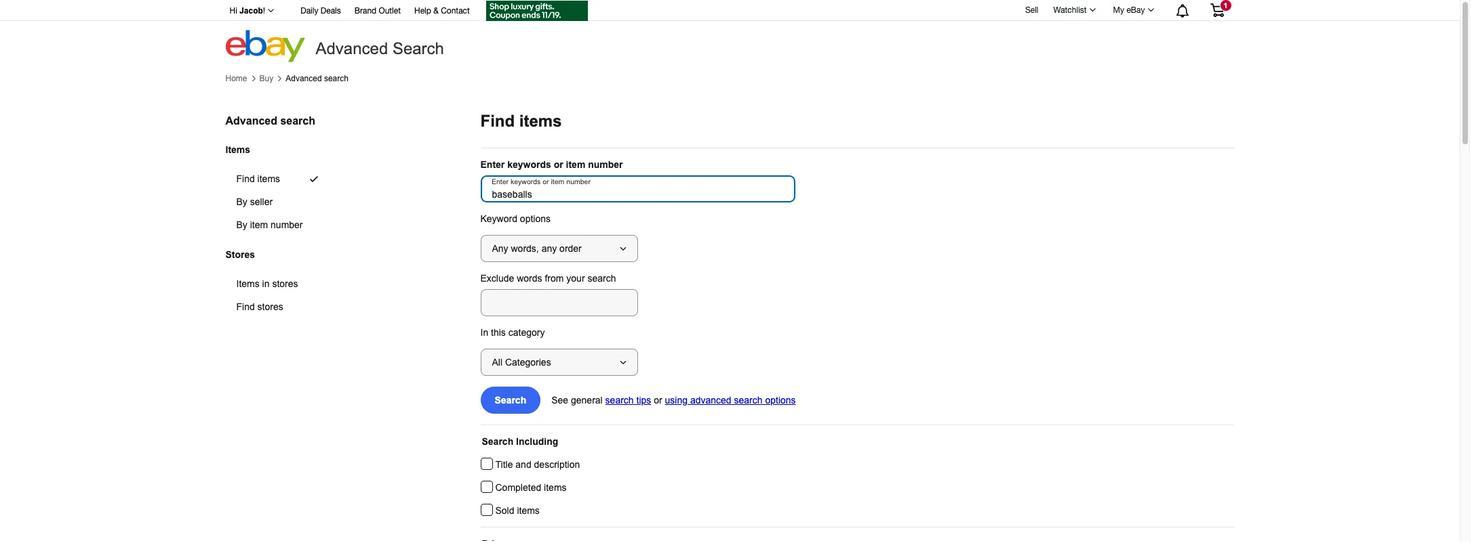 Task type: locate. For each thing, give the bounding box(es) containing it.
by inside 'by seller' link
[[236, 197, 247, 208]]

by down the by seller
[[236, 220, 247, 231]]

or right keywords
[[554, 159, 563, 170]]

items left in
[[236, 279, 260, 290]]

contact
[[441, 6, 470, 16]]

options
[[520, 214, 551, 225], [765, 395, 796, 406]]

by seller
[[236, 197, 273, 208]]

items down completed items
[[517, 506, 540, 517]]

items down description
[[544, 483, 567, 494]]

2 vertical spatial find
[[236, 302, 255, 313]]

my
[[1113, 5, 1125, 15]]

stores down items in stores
[[257, 302, 283, 313]]

search tips link
[[605, 395, 651, 406]]

1 vertical spatial item
[[250, 220, 268, 231]]

0 vertical spatial find items
[[481, 112, 562, 130]]

keywords
[[507, 159, 551, 170]]

advanced right buy on the left of the page
[[286, 74, 322, 83]]

search button
[[481, 387, 541, 414]]

search
[[324, 74, 349, 83], [280, 115, 315, 127], [588, 273, 616, 284], [605, 395, 634, 406], [734, 395, 763, 406]]

search inside search button
[[495, 395, 526, 406]]

items in stores link
[[226, 273, 331, 296]]

find items up keywords
[[481, 112, 562, 130]]

0 vertical spatial options
[[520, 214, 551, 225]]

in
[[481, 328, 488, 338]]

stores
[[272, 279, 298, 290], [257, 302, 283, 313]]

2 by from the top
[[236, 220, 247, 231]]

1 horizontal spatial or
[[654, 395, 662, 406]]

item inside "link"
[[250, 220, 268, 231]]

exclude words from your search
[[481, 273, 616, 284]]

help
[[414, 6, 431, 16]]

using
[[665, 395, 688, 406]]

2 vertical spatial search
[[482, 437, 514, 448]]

by left seller
[[236, 197, 247, 208]]

find up the by seller
[[236, 174, 255, 185]]

buy link
[[259, 74, 273, 83]]

items
[[519, 112, 562, 130], [257, 174, 280, 185], [544, 483, 567, 494], [517, 506, 540, 517]]

0 vertical spatial by
[[236, 197, 247, 208]]

advanced search down buy link
[[226, 115, 315, 127]]

title
[[495, 460, 513, 471]]

0 vertical spatial item
[[566, 159, 586, 170]]

account navigation
[[222, 0, 1235, 23]]

see
[[552, 395, 568, 406]]

number
[[588, 159, 623, 170], [271, 220, 303, 231]]

search up search including
[[495, 395, 526, 406]]

sell link
[[1019, 5, 1045, 15]]

number down 'by seller' link on the left top
[[271, 220, 303, 231]]

0 horizontal spatial number
[[271, 220, 303, 231]]

1 vertical spatial by
[[236, 220, 247, 231]]

1 vertical spatial options
[[765, 395, 796, 406]]

home link
[[226, 74, 247, 83]]

search
[[393, 39, 444, 58], [495, 395, 526, 406], [482, 437, 514, 448]]

find up enter
[[481, 112, 515, 130]]

watchlist link
[[1046, 2, 1102, 18]]

item
[[566, 159, 586, 170], [250, 220, 268, 231]]

search down help
[[393, 39, 444, 58]]

search up title
[[482, 437, 514, 448]]

1 by from the top
[[236, 197, 247, 208]]

advanced down brand
[[316, 39, 388, 58]]

sold
[[495, 506, 514, 517]]

find down items in stores
[[236, 302, 255, 313]]

my ebay link
[[1106, 2, 1160, 18]]

1 horizontal spatial find items
[[481, 112, 562, 130]]

in this category
[[481, 328, 545, 338]]

number inside "link"
[[271, 220, 303, 231]]

0 vertical spatial stores
[[272, 279, 298, 290]]

ebay
[[1127, 5, 1145, 15]]

or
[[554, 159, 563, 170], [654, 395, 662, 406]]

tips
[[637, 395, 651, 406]]

0 horizontal spatial or
[[554, 159, 563, 170]]

0 vertical spatial advanced
[[316, 39, 388, 58]]

banner
[[222, 0, 1235, 62]]

0 vertical spatial find
[[481, 112, 515, 130]]

1 vertical spatial advanced search
[[226, 115, 315, 127]]

seller
[[250, 197, 273, 208]]

0 vertical spatial items
[[226, 144, 250, 155]]

my ebay
[[1113, 5, 1145, 15]]

by inside by item number "link"
[[236, 220, 247, 231]]

advanced search
[[286, 74, 349, 83], [226, 115, 315, 127]]

from
[[545, 273, 564, 284]]

brand
[[355, 6, 377, 16]]

general
[[571, 395, 603, 406]]

1 vertical spatial items
[[236, 279, 260, 290]]

items for items in stores
[[236, 279, 260, 290]]

1 vertical spatial or
[[654, 395, 662, 406]]

jacob
[[240, 6, 263, 16]]

number up enter keywords or item number text field
[[588, 159, 623, 170]]

hi jacob !
[[230, 6, 265, 16]]

brand outlet
[[355, 6, 401, 16]]

using advanced search options link
[[665, 395, 796, 406]]

by
[[236, 197, 247, 208], [236, 220, 247, 231]]

by item number
[[236, 220, 303, 231]]

stores right in
[[272, 279, 298, 290]]

1 vertical spatial search
[[495, 395, 526, 406]]

advanced down buy on the left of the page
[[226, 115, 277, 127]]

find items up seller
[[236, 174, 280, 185]]

enter keywords or item number
[[481, 159, 623, 170]]

1 vertical spatial find items
[[236, 174, 280, 185]]

by item number link
[[226, 214, 335, 237]]

advanced search right buy link
[[286, 74, 349, 83]]

find items
[[481, 112, 562, 130], [236, 174, 280, 185]]

outlet
[[379, 6, 401, 16]]

0 horizontal spatial item
[[250, 220, 268, 231]]

item right keywords
[[566, 159, 586, 170]]

find
[[481, 112, 515, 130], [236, 174, 255, 185], [236, 302, 255, 313]]

daily deals link
[[301, 4, 341, 19]]

items
[[226, 144, 250, 155], [236, 279, 260, 290]]

item down seller
[[250, 220, 268, 231]]

advanced
[[316, 39, 388, 58], [286, 74, 322, 83], [226, 115, 277, 127]]

1 vertical spatial number
[[271, 220, 303, 231]]

description
[[534, 460, 580, 471]]

1 vertical spatial advanced
[[286, 74, 322, 83]]

search down advanced search
[[324, 74, 349, 83]]

or right tips
[[654, 395, 662, 406]]

advanced search
[[316, 39, 444, 58]]

daily deals
[[301, 6, 341, 16]]

1 vertical spatial find
[[236, 174, 255, 185]]

1 horizontal spatial number
[[588, 159, 623, 170]]

items up find items link
[[226, 144, 250, 155]]

sell
[[1025, 5, 1039, 15]]

1 vertical spatial stores
[[257, 302, 283, 313]]



Task type: vqa. For each thing, say whether or not it's contained in the screenshot.
LED within the LED Solar Power Firefly Lights Outdoor Garden Landscape Swaying Fairy Decor Lamp US $7.01 to US $9.74 (46% off) Free shipping
no



Task type: describe. For each thing, give the bounding box(es) containing it.
find for find items link
[[236, 174, 255, 185]]

!
[[263, 6, 265, 16]]

advanced search link
[[286, 74, 349, 83]]

see general search tips or using advanced search options
[[552, 395, 796, 406]]

1 horizontal spatial item
[[566, 159, 586, 170]]

home
[[226, 74, 247, 83]]

sold items
[[495, 506, 540, 517]]

keyword
[[481, 214, 517, 225]]

by seller link
[[226, 191, 335, 214]]

find for find stores link
[[236, 302, 255, 313]]

1
[[1224, 1, 1228, 9]]

find stores link
[[226, 296, 331, 319]]

keyword options
[[481, 214, 551, 225]]

help & contact link
[[414, 4, 470, 19]]

brand outlet link
[[355, 4, 401, 19]]

in
[[262, 279, 270, 290]]

by for by seller
[[236, 197, 247, 208]]

search right 'your'
[[588, 273, 616, 284]]

enter
[[481, 159, 505, 170]]

daily
[[301, 6, 318, 16]]

items up enter keywords or item number
[[519, 112, 562, 130]]

including
[[516, 437, 558, 448]]

search including
[[482, 437, 558, 448]]

stores
[[226, 249, 255, 260]]

search right 'advanced'
[[734, 395, 763, 406]]

0 vertical spatial or
[[554, 159, 563, 170]]

title and description
[[495, 460, 580, 471]]

completed
[[495, 483, 541, 494]]

1 link
[[1202, 0, 1233, 20]]

0 vertical spatial number
[[588, 159, 623, 170]]

0 horizontal spatial find items
[[236, 174, 280, 185]]

by for by item number
[[236, 220, 247, 231]]

hi
[[230, 6, 237, 16]]

words
[[517, 273, 542, 284]]

items up seller
[[257, 174, 280, 185]]

search for search including
[[482, 437, 514, 448]]

completed items
[[495, 483, 567, 494]]

Enter keywords or item number text field
[[481, 176, 795, 203]]

deals
[[321, 6, 341, 16]]

category
[[509, 328, 545, 338]]

&
[[434, 6, 439, 16]]

get the coupon image
[[486, 1, 588, 21]]

search down advanced search link
[[280, 115, 315, 127]]

watchlist
[[1054, 5, 1087, 15]]

0 horizontal spatial options
[[520, 214, 551, 225]]

your
[[567, 273, 585, 284]]

and
[[516, 460, 532, 471]]

items in stores
[[236, 279, 298, 290]]

advanced
[[690, 395, 732, 406]]

search left tips
[[605, 395, 634, 406]]

search for search button
[[495, 395, 526, 406]]

find stores
[[236, 302, 283, 313]]

0 vertical spatial advanced search
[[286, 74, 349, 83]]

Exclude words from your search text field
[[481, 290, 638, 317]]

find items link
[[226, 168, 335, 191]]

1 horizontal spatial options
[[765, 395, 796, 406]]

buy
[[259, 74, 273, 83]]

items for items
[[226, 144, 250, 155]]

this
[[491, 328, 506, 338]]

exclude
[[481, 273, 514, 284]]

help & contact
[[414, 6, 470, 16]]

2 vertical spatial advanced
[[226, 115, 277, 127]]

banner containing sell
[[222, 0, 1235, 62]]

0 vertical spatial search
[[393, 39, 444, 58]]



